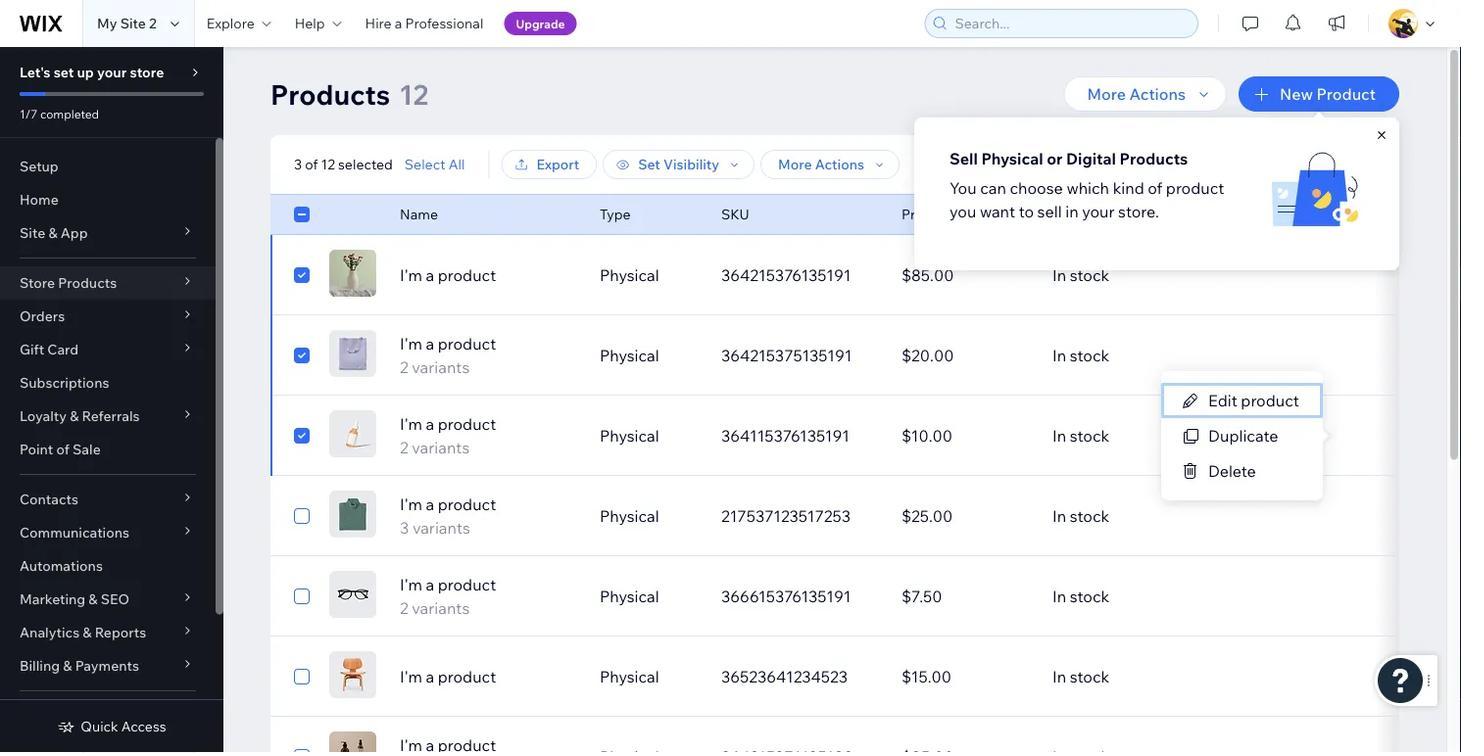 Task type: locate. For each thing, give the bounding box(es) containing it.
physical link for 217537123517253
[[588, 493, 710, 540]]

in right $25.00 link
[[1053, 507, 1067, 527]]

1 horizontal spatial your
[[1083, 202, 1115, 222]]

more inside popup button
[[1088, 84, 1127, 104]]

4 variants from the top
[[412, 599, 470, 619]]

6 in stock from the top
[[1053, 668, 1110, 687]]

1 vertical spatial i'm a product 2 variants
[[400, 415, 496, 458]]

sell
[[1038, 202, 1062, 222]]

site down home
[[20, 225, 45, 242]]

want
[[980, 202, 1016, 222]]

kind
[[1113, 178, 1145, 198]]

0 horizontal spatial your
[[97, 64, 127, 81]]

in
[[1053, 266, 1067, 285], [1053, 346, 1067, 366], [1053, 426, 1067, 446], [1053, 507, 1067, 527], [1053, 587, 1067, 607], [1053, 668, 1067, 687]]

variants inside i'm a product 3 variants
[[413, 519, 471, 538]]

1 horizontal spatial more actions
[[1088, 84, 1186, 104]]

& for site
[[48, 225, 57, 242]]

1 i'm from the top
[[400, 266, 422, 285]]

2
[[149, 15, 157, 32], [400, 358, 409, 377], [400, 438, 409, 458], [400, 599, 409, 619]]

in for $25.00
[[1053, 507, 1067, 527]]

contacts
[[20, 491, 78, 508]]

more actions button
[[761, 150, 900, 179]]

quick access
[[81, 719, 166, 736]]

$15.00
[[902, 668, 952, 687]]

edit product button
[[1162, 383, 1323, 419]]

6 in stock link from the top
[[1041, 654, 1318, 701]]

i'm for 217537123517253
[[400, 495, 422, 515]]

2 in stock link from the top
[[1041, 332, 1318, 379]]

more actions inside more actions popup button
[[1088, 84, 1186, 104]]

1 vertical spatial 12
[[321, 156, 335, 173]]

products inside dropdown button
[[58, 275, 117, 292]]

1 horizontal spatial 12
[[399, 77, 429, 111]]

you
[[950, 202, 977, 222]]

set visibility button
[[603, 150, 755, 179]]

visibility
[[664, 156, 720, 173]]

4 in stock from the top
[[1053, 507, 1110, 527]]

stock for $25.00
[[1070, 507, 1110, 527]]

None checkbox
[[294, 203, 310, 226], [294, 425, 310, 448], [294, 585, 310, 609], [294, 666, 310, 689], [294, 203, 310, 226], [294, 425, 310, 448], [294, 585, 310, 609], [294, 666, 310, 689]]

& right billing
[[63, 658, 72, 675]]

0 horizontal spatial more
[[779, 156, 812, 173]]

app
[[61, 225, 88, 242]]

1 i'm a product from the top
[[400, 266, 496, 285]]

0 vertical spatial more actions
[[1088, 84, 1186, 104]]

upgrade button
[[504, 12, 577, 35]]

2 horizontal spatial of
[[1148, 178, 1163, 198]]

0 horizontal spatial of
[[56, 441, 69, 458]]

in right $10.00 link
[[1053, 426, 1067, 446]]

of left selected
[[305, 156, 318, 173]]

in down sell
[[1053, 266, 1067, 285]]

2 i'm a product link from the top
[[388, 666, 588, 689]]

0 vertical spatial more
[[1088, 84, 1127, 104]]

your inside sidebar element
[[97, 64, 127, 81]]

0 vertical spatial your
[[97, 64, 127, 81]]

2 variants from the top
[[412, 438, 470, 458]]

1 horizontal spatial of
[[305, 156, 318, 173]]

products 12
[[271, 77, 429, 111]]

1 stock from the top
[[1070, 266, 1110, 285]]

site inside dropdown button
[[20, 225, 45, 242]]

3 physical link from the top
[[588, 413, 710, 460]]

of right kind
[[1148, 178, 1163, 198]]

new
[[1280, 84, 1314, 104]]

0 horizontal spatial site
[[20, 225, 45, 242]]

i'm for 366615376135191
[[400, 576, 422, 595]]

analytics & reports
[[20, 625, 146, 642]]

in right the $7.50 link
[[1053, 587, 1067, 607]]

1 in stock link from the top
[[1041, 252, 1318, 299]]

a
[[395, 15, 402, 32], [426, 266, 434, 285], [426, 334, 434, 354], [426, 415, 434, 434], [426, 495, 434, 515], [426, 576, 434, 595], [426, 668, 434, 687]]

in
[[1066, 202, 1079, 222]]

physical link for 366615376135191
[[588, 574, 710, 621]]

0 horizontal spatial more actions
[[779, 156, 865, 173]]

in stock link
[[1041, 252, 1318, 299], [1041, 332, 1318, 379], [1041, 413, 1318, 460], [1041, 493, 1318, 540], [1041, 574, 1318, 621], [1041, 654, 1318, 701]]

in stock link for $15.00
[[1041, 654, 1318, 701]]

gift card
[[20, 341, 79, 358]]

stock for $20.00
[[1070, 346, 1110, 366]]

orders
[[20, 308, 65, 325]]

edit
[[1209, 391, 1238, 411]]

menu
[[1162, 383, 1323, 489]]

4 in stock link from the top
[[1041, 493, 1318, 540]]

i'm a product link for 36523641234523
[[388, 666, 588, 689]]

2 in stock from the top
[[1053, 346, 1110, 366]]

$10.00 link
[[890, 413, 1041, 460]]

sell
[[950, 149, 978, 169]]

of inside sidebar element
[[56, 441, 69, 458]]

more actions button
[[1064, 76, 1228, 112]]

6 physical link from the top
[[588, 654, 710, 701]]

communications
[[20, 525, 129, 542]]

more inside button
[[779, 156, 812, 173]]

1 vertical spatial i'm a product
[[400, 668, 496, 687]]

price
[[902, 206, 934, 223]]

1 vertical spatial your
[[1083, 202, 1115, 222]]

digital
[[1067, 149, 1117, 169]]

1 in stock from the top
[[1053, 266, 1110, 285]]

2 horizontal spatial products
[[1120, 149, 1189, 169]]

1 vertical spatial products
[[1120, 149, 1189, 169]]

2 stock from the top
[[1070, 346, 1110, 366]]

217537123517253 link
[[710, 493, 890, 540]]

6 stock from the top
[[1070, 668, 1110, 687]]

physical inside sell physical or digital products you can choose which kind of product you want to sell in your store.
[[982, 149, 1044, 169]]

& inside popup button
[[63, 658, 72, 675]]

menu containing edit product
[[1162, 383, 1323, 489]]

product inside button
[[1242, 391, 1300, 411]]

3 variants from the top
[[413, 519, 471, 538]]

2 vertical spatial i'm a product 2 variants
[[400, 576, 496, 619]]

& left reports
[[83, 625, 92, 642]]

subscriptions link
[[0, 367, 216, 400]]

4 i'm from the top
[[400, 495, 422, 515]]

1 vertical spatial more actions
[[779, 156, 865, 173]]

of
[[305, 156, 318, 173], [1148, 178, 1163, 198], [56, 441, 69, 458]]

3 in stock link from the top
[[1041, 413, 1318, 460]]

1 horizontal spatial site
[[120, 15, 146, 32]]

& left seo
[[89, 591, 98, 608]]

2 for 364115376135191
[[400, 438, 409, 458]]

in stock link for $7.50
[[1041, 574, 1318, 621]]

in stock for $85.00
[[1053, 266, 1110, 285]]

3 of 12 selected
[[294, 156, 393, 173]]

2 i'm a product 2 variants from the top
[[400, 415, 496, 458]]

select all
[[405, 156, 465, 173]]

4 in from the top
[[1053, 507, 1067, 527]]

& for billing
[[63, 658, 72, 675]]

36523641234523 link
[[710, 654, 890, 701]]

i'm a product
[[400, 266, 496, 285], [400, 668, 496, 687]]

i'm
[[400, 266, 422, 285], [400, 334, 422, 354], [400, 415, 422, 434], [400, 495, 422, 515], [400, 576, 422, 595], [400, 668, 422, 687]]

products up 3 of 12 selected
[[271, 77, 390, 111]]

variants for 217537123517253
[[413, 519, 471, 538]]

0 vertical spatial 3
[[294, 156, 302, 173]]

variants for 364115376135191
[[412, 438, 470, 458]]

in right $15.00 link
[[1053, 668, 1067, 687]]

0 vertical spatial 12
[[399, 77, 429, 111]]

2 for 364215375135191
[[400, 358, 409, 377]]

store
[[20, 275, 55, 292]]

more actions for more actions button
[[779, 156, 865, 173]]

& right loyalty
[[70, 408, 79, 425]]

6 in from the top
[[1053, 668, 1067, 687]]

1 vertical spatial actions
[[816, 156, 865, 173]]

12
[[399, 77, 429, 111], [321, 156, 335, 173]]

more actions
[[1088, 84, 1186, 104], [779, 156, 865, 173]]

site right my
[[120, 15, 146, 32]]

2 for 366615376135191
[[400, 599, 409, 619]]

3 in from the top
[[1053, 426, 1067, 446]]

2 physical link from the top
[[588, 332, 710, 379]]

1 vertical spatial more
[[779, 156, 812, 173]]

of left sale
[[56, 441, 69, 458]]

i'm a product 2 variants for 366615376135191
[[400, 576, 496, 619]]

2 i'm a product from the top
[[400, 668, 496, 687]]

your down which
[[1083, 202, 1115, 222]]

in stock for $10.00
[[1053, 426, 1110, 446]]

i'm a product for 36523641234523
[[400, 668, 496, 687]]

1 vertical spatial of
[[1148, 178, 1163, 198]]

3 i'm a product 2 variants from the top
[[400, 576, 496, 619]]

selected
[[338, 156, 393, 173]]

2 vertical spatial of
[[56, 441, 69, 458]]

3 i'm from the top
[[400, 415, 422, 434]]

5 in stock from the top
[[1053, 587, 1110, 607]]

3 stock from the top
[[1070, 426, 1110, 446]]

setup
[[20, 158, 59, 175]]

1 horizontal spatial 3
[[400, 519, 409, 538]]

access
[[121, 719, 166, 736]]

stock for $7.50
[[1070, 587, 1110, 607]]

& for marketing
[[89, 591, 98, 608]]

in stock link for $85.00
[[1041, 252, 1318, 299]]

i'm a product link
[[388, 264, 588, 287], [388, 666, 588, 689]]

i'm a product 3 variants
[[400, 495, 496, 538]]

4 stock from the top
[[1070, 507, 1110, 527]]

i'm inside i'm a product 3 variants
[[400, 495, 422, 515]]

0 vertical spatial actions
[[1130, 84, 1186, 104]]

1 vertical spatial site
[[20, 225, 45, 242]]

2 vertical spatial products
[[58, 275, 117, 292]]

billing & payments button
[[0, 650, 216, 683]]

delete
[[1209, 462, 1257, 481]]

a inside i'm a product 3 variants
[[426, 495, 434, 515]]

& inside dropdown button
[[48, 225, 57, 242]]

& inside "popup button"
[[89, 591, 98, 608]]

364215375135191 link
[[710, 332, 890, 379]]

actions
[[1130, 84, 1186, 104], [816, 156, 865, 173]]

products
[[271, 77, 390, 111], [1120, 149, 1189, 169], [58, 275, 117, 292]]

0 vertical spatial of
[[305, 156, 318, 173]]

12 up select
[[399, 77, 429, 111]]

1 variants from the top
[[412, 358, 470, 377]]

physical link for 364215376135191
[[588, 252, 710, 299]]

which
[[1067, 178, 1110, 198]]

more actions inside more actions button
[[779, 156, 865, 173]]

export
[[537, 156, 580, 173]]

you
[[950, 178, 977, 198]]

5 in stock link from the top
[[1041, 574, 1318, 621]]

1 i'm a product 2 variants from the top
[[400, 334, 496, 377]]

1 i'm a product link from the top
[[388, 264, 588, 287]]

0 horizontal spatial 3
[[294, 156, 302, 173]]

i'm a product 2 variants
[[400, 334, 496, 377], [400, 415, 496, 458], [400, 576, 496, 619]]

1 in from the top
[[1053, 266, 1067, 285]]

actions inside button
[[816, 156, 865, 173]]

billing
[[20, 658, 60, 675]]

more actions for more actions popup button
[[1088, 84, 1186, 104]]

point of sale
[[20, 441, 101, 458]]

0 vertical spatial i'm a product
[[400, 266, 496, 285]]

1 vertical spatial i'm a product link
[[388, 666, 588, 689]]

your
[[97, 64, 127, 81], [1083, 202, 1115, 222]]

sku
[[722, 206, 750, 223]]

1 horizontal spatial actions
[[1130, 84, 1186, 104]]

let's
[[20, 64, 51, 81]]

3 in stock from the top
[[1053, 426, 1110, 446]]

your right up
[[97, 64, 127, 81]]

site
[[120, 15, 146, 32], [20, 225, 45, 242]]

i'm for 364115376135191
[[400, 415, 422, 434]]

1 horizontal spatial more
[[1088, 84, 1127, 104]]

products up kind
[[1120, 149, 1189, 169]]

physical for 364215375135191
[[600, 346, 660, 366]]

0 vertical spatial i'm a product link
[[388, 264, 588, 287]]

sidebar element
[[0, 47, 224, 754]]

help
[[295, 15, 325, 32]]

None checkbox
[[294, 264, 310, 287], [294, 344, 310, 368], [294, 505, 310, 528], [294, 746, 310, 754], [294, 264, 310, 287], [294, 344, 310, 368], [294, 505, 310, 528], [294, 746, 310, 754]]

5 i'm from the top
[[400, 576, 422, 595]]

in right $20.00 link
[[1053, 346, 1067, 366]]

0 vertical spatial products
[[271, 77, 390, 111]]

physical link for 364215375135191
[[588, 332, 710, 379]]

0 vertical spatial site
[[120, 15, 146, 32]]

2 i'm from the top
[[400, 334, 422, 354]]

0 vertical spatial i'm a product 2 variants
[[400, 334, 496, 377]]

0 horizontal spatial actions
[[816, 156, 865, 173]]

3
[[294, 156, 302, 173], [400, 519, 409, 538]]

physical link for 36523641234523
[[588, 654, 710, 701]]

5 stock from the top
[[1070, 587, 1110, 607]]

actions inside popup button
[[1130, 84, 1186, 104]]

physical for 364215376135191
[[600, 266, 660, 285]]

my site 2
[[97, 15, 157, 32]]

4 physical link from the top
[[588, 493, 710, 540]]

1 vertical spatial 3
[[400, 519, 409, 538]]

store.
[[1119, 202, 1160, 222]]

2 in from the top
[[1053, 346, 1067, 366]]

quick
[[81, 719, 118, 736]]

1 physical link from the top
[[588, 252, 710, 299]]

5 in from the top
[[1053, 587, 1067, 607]]

5 physical link from the top
[[588, 574, 710, 621]]

0 horizontal spatial products
[[58, 275, 117, 292]]

3 inside i'm a product 3 variants
[[400, 519, 409, 538]]

12 left selected
[[321, 156, 335, 173]]

analytics
[[20, 625, 80, 642]]

products up orders dropdown button
[[58, 275, 117, 292]]

& left app
[[48, 225, 57, 242]]

&
[[48, 225, 57, 242], [70, 408, 79, 425], [89, 591, 98, 608], [83, 625, 92, 642], [63, 658, 72, 675]]



Task type: describe. For each thing, give the bounding box(es) containing it.
in stock for $15.00
[[1053, 668, 1110, 687]]

set
[[638, 156, 661, 173]]

duplicate button
[[1162, 419, 1323, 454]]

$85.00
[[902, 266, 954, 285]]

1 horizontal spatial products
[[271, 77, 390, 111]]

more for more actions button
[[779, 156, 812, 173]]

364215375135191
[[722, 346, 852, 366]]

reports
[[95, 625, 146, 642]]

contacts button
[[0, 483, 216, 517]]

in stock for $7.50
[[1053, 587, 1110, 607]]

physical for 364115376135191
[[600, 426, 660, 446]]

364215376135191 link
[[710, 252, 890, 299]]

marketing
[[20, 591, 85, 608]]

subscriptions
[[20, 375, 109, 392]]

select
[[405, 156, 446, 173]]

sale
[[73, 441, 101, 458]]

in stock for $20.00
[[1053, 346, 1110, 366]]

& for analytics
[[83, 625, 92, 642]]

$85.00 link
[[890, 252, 1041, 299]]

$15.00 link
[[890, 654, 1041, 701]]

let's set up your store
[[20, 64, 164, 81]]

name
[[400, 206, 438, 223]]

& for loyalty
[[70, 408, 79, 425]]

marketing & seo button
[[0, 583, 216, 617]]

quick access button
[[57, 719, 166, 736]]

$25.00
[[902, 507, 953, 527]]

i'm a product for 364215376135191
[[400, 266, 496, 285]]

in for $15.00
[[1053, 668, 1067, 687]]

seo
[[101, 591, 130, 608]]

all
[[449, 156, 465, 173]]

inventory
[[1053, 206, 1114, 223]]

up
[[77, 64, 94, 81]]

point
[[20, 441, 53, 458]]

physical for 366615376135191
[[600, 587, 660, 607]]

type
[[600, 206, 631, 223]]

professional
[[405, 15, 484, 32]]

card
[[47, 341, 79, 358]]

duplicate
[[1209, 426, 1279, 446]]

i'm a product 2 variants for 364115376135191
[[400, 415, 496, 458]]

store
[[130, 64, 164, 81]]

366615376135191
[[722, 587, 851, 607]]

referrals
[[82, 408, 140, 425]]

new product button
[[1239, 76, 1400, 112]]

product inside sell physical or digital products you can choose which kind of product you want to sell in your store.
[[1167, 178, 1225, 198]]

i'm a product 2 variants for 364215375135191
[[400, 334, 496, 377]]

billing & payments
[[20, 658, 139, 675]]

i'm for 364215375135191
[[400, 334, 422, 354]]

completed
[[40, 106, 99, 121]]

of inside sell physical or digital products you can choose which kind of product you want to sell in your store.
[[1148, 178, 1163, 198]]

in for $85.00
[[1053, 266, 1067, 285]]

orders button
[[0, 300, 216, 333]]

loyalty
[[20, 408, 67, 425]]

help button
[[283, 0, 354, 47]]

upgrade
[[516, 16, 565, 31]]

home
[[20, 191, 59, 208]]

6 i'm from the top
[[400, 668, 422, 687]]

364115376135191 link
[[710, 413, 890, 460]]

your inside sell physical or digital products you can choose which kind of product you want to sell in your store.
[[1083, 202, 1115, 222]]

1/7
[[20, 106, 38, 121]]

hire
[[365, 15, 392, 32]]

product
[[1317, 84, 1377, 104]]

364115376135191
[[722, 426, 850, 446]]

stock for $10.00
[[1070, 426, 1110, 446]]

setup link
[[0, 150, 216, 183]]

loyalty & referrals button
[[0, 400, 216, 433]]

physical link for 364115376135191
[[588, 413, 710, 460]]

marketing & seo
[[20, 591, 130, 608]]

0 horizontal spatial 12
[[321, 156, 335, 173]]

$10.00
[[902, 426, 953, 446]]

$20.00 link
[[890, 332, 1041, 379]]

in stock for $25.00
[[1053, 507, 1110, 527]]

stock for $85.00
[[1070, 266, 1110, 285]]

payments
[[75, 658, 139, 675]]

in stock link for $25.00
[[1041, 493, 1318, 540]]

new product
[[1280, 84, 1377, 104]]

stock for $15.00
[[1070, 668, 1110, 687]]

choose
[[1010, 178, 1064, 198]]

$7.50 link
[[890, 574, 1041, 621]]

product inside i'm a product 3 variants
[[438, 495, 496, 515]]

of for sale
[[56, 441, 69, 458]]

export button
[[501, 150, 597, 179]]

store products button
[[0, 267, 216, 300]]

in stock link for $10.00
[[1041, 413, 1318, 460]]

hire a professional
[[365, 15, 484, 32]]

Search... field
[[950, 10, 1192, 37]]

automations link
[[0, 550, 216, 583]]

$20.00
[[902, 346, 954, 366]]

variants for 364215375135191
[[412, 358, 470, 377]]

select all button
[[405, 156, 465, 174]]

i'm a product link for 364215376135191
[[388, 264, 588, 287]]

or
[[1047, 149, 1063, 169]]

physical for 36523641234523
[[600, 668, 660, 687]]

in for $20.00
[[1053, 346, 1067, 366]]

products inside sell physical or digital products you can choose which kind of product you want to sell in your store.
[[1120, 149, 1189, 169]]

more for more actions popup button
[[1088, 84, 1127, 104]]

actions for more actions popup button
[[1130, 84, 1186, 104]]

loyalty & referrals
[[20, 408, 140, 425]]

variants for 366615376135191
[[412, 599, 470, 619]]

analytics & reports button
[[0, 617, 216, 650]]

366615376135191 link
[[710, 574, 890, 621]]

actions for more actions button
[[816, 156, 865, 173]]

gift card button
[[0, 333, 216, 367]]

in for $7.50
[[1053, 587, 1067, 607]]

of for 12
[[305, 156, 318, 173]]

in for $10.00
[[1053, 426, 1067, 446]]

point of sale link
[[0, 433, 216, 467]]

site & app button
[[0, 217, 216, 250]]

in stock link for $20.00
[[1041, 332, 1318, 379]]

set visibility
[[638, 156, 720, 173]]

physical for 217537123517253
[[600, 507, 660, 527]]

can
[[981, 178, 1007, 198]]

$25.00 link
[[890, 493, 1041, 540]]

hire a professional link
[[354, 0, 496, 47]]



Task type: vqa. For each thing, say whether or not it's contained in the screenshot.
36523641234523 Physical link
yes



